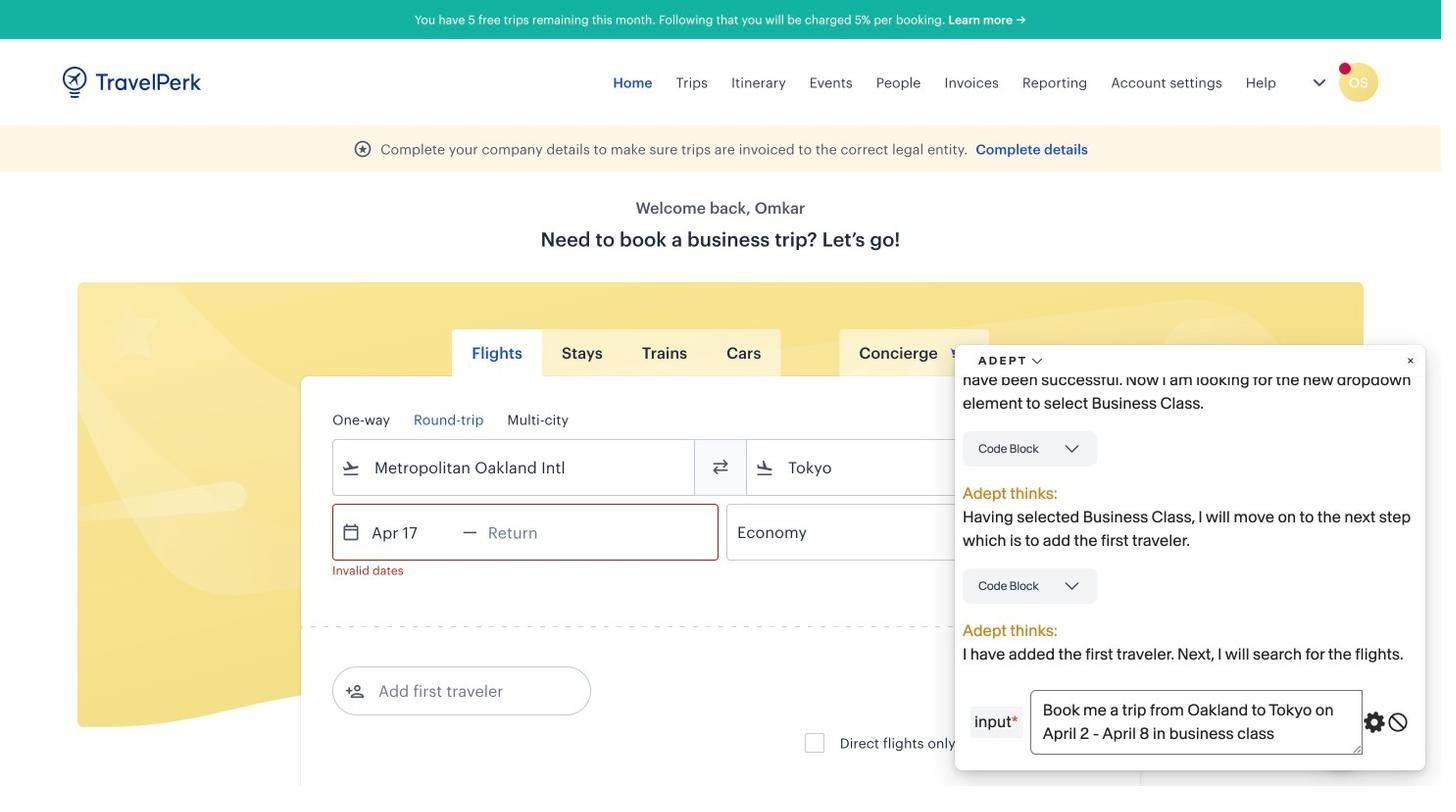 Task type: locate. For each thing, give the bounding box(es) containing it.
Add first traveler search field
[[365, 676, 569, 707]]

Depart text field
[[361, 505, 463, 560]]

Return text field
[[478, 505, 580, 560]]



Task type: describe. For each thing, give the bounding box(es) containing it.
From search field
[[361, 452, 669, 484]]

To search field
[[775, 452, 1083, 484]]



